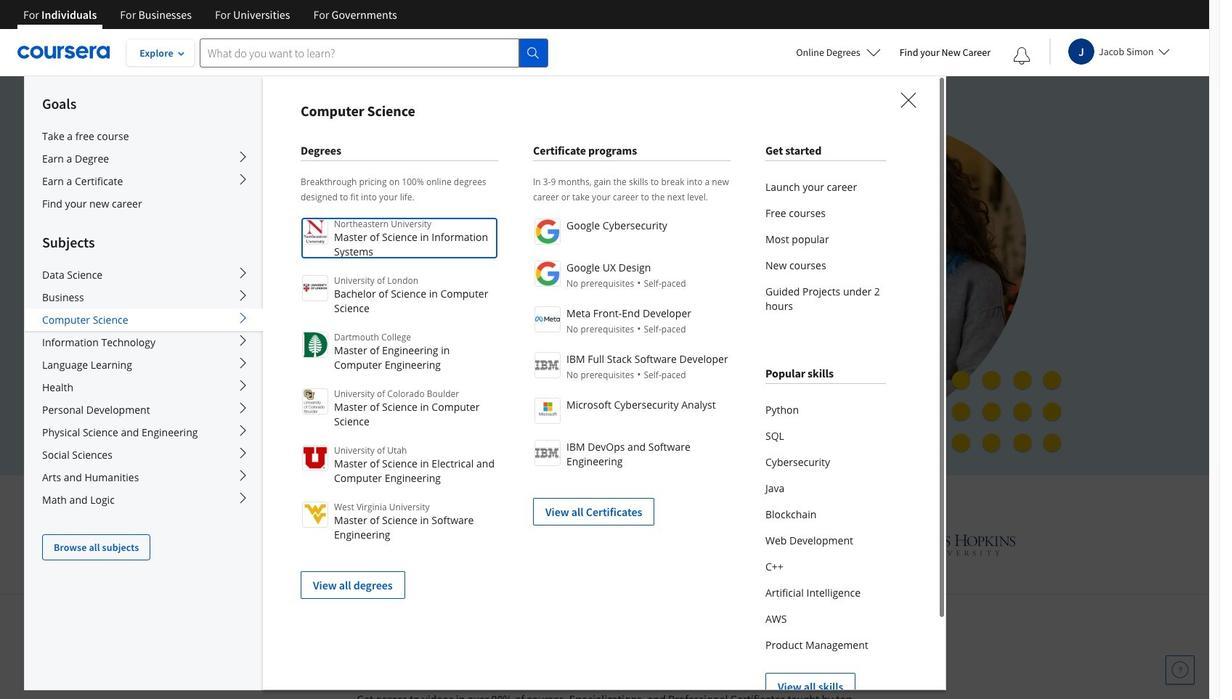 Task type: vqa. For each thing, say whether or not it's contained in the screenshot.
search box on the top left
yes



Task type: locate. For each thing, give the bounding box(es) containing it.
johns hopkins university image
[[878, 532, 1016, 559]]

0 vertical spatial list item
[[533, 484, 731, 526]]

group
[[24, 76, 947, 700]]

5 partnername logo image from the top
[[535, 398, 561, 424]]

list item
[[533, 484, 731, 526], [301, 557, 498, 599], [766, 659, 886, 700]]

None search field
[[200, 38, 548, 67]]

2 partnername logo image from the top
[[535, 261, 561, 287]]

coursera plus image
[[183, 136, 404, 158]]

1 horizontal spatial list item
[[533, 484, 731, 526]]

dartmouth college logo image
[[302, 332, 328, 358]]

0 horizontal spatial list item
[[301, 557, 498, 599]]

2 horizontal spatial list item
[[766, 659, 886, 700]]

hec paris image
[[780, 530, 831, 560]]

list
[[766, 174, 886, 320], [301, 217, 498, 599], [533, 217, 731, 526], [766, 397, 886, 700]]

6 partnername logo image from the top
[[535, 440, 561, 466]]

1 vertical spatial list item
[[301, 557, 498, 599]]

partnername logo image
[[535, 219, 561, 245], [535, 261, 561, 287], [535, 307, 561, 333], [535, 352, 561, 378], [535, 398, 561, 424], [535, 440, 561, 466]]

google image
[[468, 532, 546, 559]]

university of michigan image
[[593, 525, 631, 565]]

help center image
[[1172, 662, 1189, 679]]



Task type: describe. For each thing, give the bounding box(es) containing it.
university of utah logo image
[[302, 445, 328, 471]]

university of illinois at urbana-champaign image
[[194, 534, 307, 557]]

1 partnername logo image from the top
[[535, 219, 561, 245]]

west virginia university logo image
[[302, 502, 328, 528]]

4 partnername logo image from the top
[[535, 352, 561, 378]]

northeastern university  logo image
[[302, 219, 328, 245]]

banner navigation
[[12, 0, 409, 40]]

What do you want to learn? text field
[[200, 38, 519, 67]]

coursera image
[[17, 41, 110, 64]]

3 partnername logo image from the top
[[535, 307, 561, 333]]

explore menu element
[[25, 76, 263, 561]]

university of colorado boulder logo image
[[302, 389, 328, 415]]

duke university image
[[354, 532, 421, 555]]

university of london logo image
[[302, 275, 328, 301]]

2 vertical spatial list item
[[766, 659, 886, 700]]



